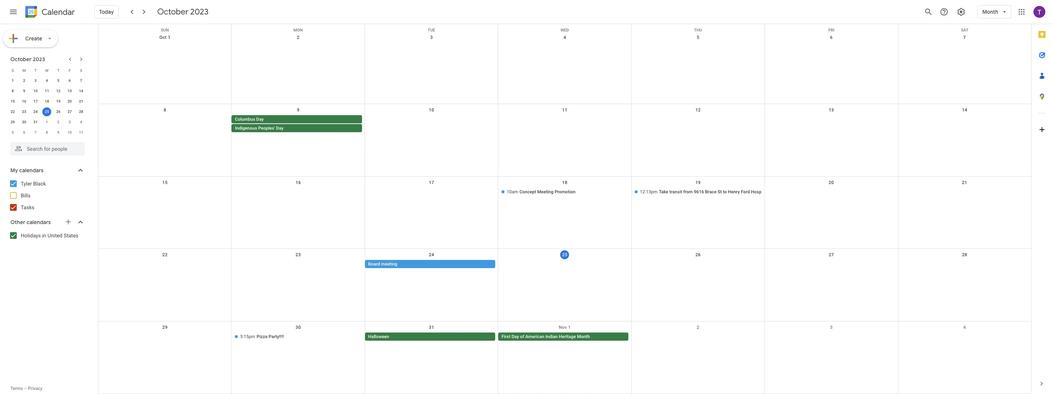 Task type: vqa. For each thing, say whether or not it's contained in the screenshot.
OF
yes



Task type: locate. For each thing, give the bounding box(es) containing it.
0 horizontal spatial 17
[[33, 99, 38, 104]]

7 for oct 1
[[964, 35, 966, 40]]

1 up "15" element
[[12, 79, 14, 83]]

1 horizontal spatial 27
[[829, 253, 834, 258]]

october 2023
[[157, 7, 209, 17], [10, 56, 45, 63]]

1 vertical spatial 16
[[296, 180, 301, 185]]

create
[[25, 35, 42, 42]]

november 9 element
[[54, 128, 63, 137]]

27
[[68, 110, 72, 114], [829, 253, 834, 258]]

3
[[430, 35, 433, 40], [34, 79, 37, 83], [69, 120, 71, 124], [830, 326, 833, 331]]

day inside button
[[512, 335, 519, 340]]

29 element
[[8, 118, 17, 127]]

22
[[11, 110, 15, 114], [162, 253, 168, 258]]

bills
[[21, 193, 30, 199]]

0 horizontal spatial 9
[[23, 89, 25, 93]]

10
[[33, 89, 38, 93], [429, 108, 434, 113], [68, 131, 72, 135]]

1 horizontal spatial 19
[[696, 180, 701, 185]]

30 for 1
[[22, 120, 26, 124]]

0 horizontal spatial 21
[[79, 99, 83, 104]]

t
[[34, 68, 37, 73], [57, 68, 59, 73]]

12 for sun
[[696, 108, 701, 113]]

day for columbus
[[256, 117, 264, 122]]

1 horizontal spatial 31
[[429, 326, 434, 331]]

0 horizontal spatial 18
[[45, 99, 49, 104]]

columbus
[[235, 117, 255, 122]]

row containing sun
[[98, 24, 1032, 33]]

6 down fri
[[830, 35, 833, 40]]

10am
[[507, 190, 518, 195]]

day up peoples'
[[256, 117, 264, 122]]

0 vertical spatial 17
[[33, 99, 38, 104]]

0 horizontal spatial 13
[[68, 89, 72, 93]]

in
[[42, 233, 46, 239]]

0 vertical spatial day
[[256, 117, 264, 122]]

0 horizontal spatial october
[[10, 56, 32, 63]]

26
[[56, 110, 60, 114], [696, 253, 701, 258]]

0 vertical spatial calendars
[[19, 167, 44, 174]]

24 up the board meeting button
[[429, 253, 434, 258]]

2 horizontal spatial 10
[[429, 108, 434, 113]]

0 horizontal spatial month
[[577, 335, 590, 340]]

brace
[[705, 190, 717, 195]]

31 inside october 2023 grid
[[33, 120, 38, 124]]

0 horizontal spatial t
[[34, 68, 37, 73]]

12 inside october 2023 grid
[[56, 89, 60, 93]]

1 horizontal spatial october 2023
[[157, 7, 209, 17]]

1 vertical spatial 14
[[962, 108, 968, 113]]

0 horizontal spatial s
[[12, 68, 14, 73]]

1 horizontal spatial 7
[[80, 79, 82, 83]]

0 horizontal spatial 31
[[33, 120, 38, 124]]

6 down f
[[69, 79, 71, 83]]

5 up 12 element
[[57, 79, 59, 83]]

day left of
[[512, 335, 519, 340]]

13 inside grid
[[829, 108, 834, 113]]

27 element
[[65, 108, 74, 117]]

1 vertical spatial 5
[[57, 79, 59, 83]]

november 11 element
[[77, 128, 86, 137]]

october up m
[[10, 56, 32, 63]]

14 for october 2023
[[79, 89, 83, 93]]

0 horizontal spatial 15
[[11, 99, 15, 104]]

5 down the thu on the top right
[[697, 35, 700, 40]]

5 inside november 5 'element'
[[12, 131, 14, 135]]

2 vertical spatial 11
[[79, 131, 83, 135]]

1 vertical spatial 17
[[429, 180, 434, 185]]

october 2023 up sun
[[157, 7, 209, 17]]

s left m
[[12, 68, 14, 73]]

10 inside row
[[68, 131, 72, 135]]

pizza
[[257, 335, 268, 340]]

9 up 'columbus day' button
[[297, 108, 300, 113]]

31 up the halloween button on the left of the page
[[429, 326, 434, 331]]

1 horizontal spatial october
[[157, 7, 189, 17]]

1 horizontal spatial 12
[[696, 108, 701, 113]]

black
[[33, 181, 46, 187]]

t left w
[[34, 68, 37, 73]]

1 vertical spatial 6
[[69, 79, 71, 83]]

0 horizontal spatial day
[[256, 117, 264, 122]]

26 inside 26 element
[[56, 110, 60, 114]]

0 vertical spatial 16
[[22, 99, 26, 104]]

hospital
[[751, 190, 768, 195]]

2 horizontal spatial 7
[[964, 35, 966, 40]]

16 inside 16 'element'
[[22, 99, 26, 104]]

1 vertical spatial 19
[[696, 180, 701, 185]]

1 horizontal spatial 28
[[962, 253, 968, 258]]

transit
[[670, 190, 683, 195]]

13 inside row group
[[68, 89, 72, 93]]

0 vertical spatial 5
[[697, 35, 700, 40]]

oct
[[159, 35, 167, 40]]

0 vertical spatial 26
[[56, 110, 60, 114]]

0 vertical spatial 11
[[45, 89, 49, 93]]

month right heritage
[[577, 335, 590, 340]]

1 horizontal spatial 23
[[296, 253, 301, 258]]

6 for 1
[[69, 79, 71, 83]]

2 vertical spatial 9
[[57, 131, 59, 135]]

wed
[[561, 28, 569, 33]]

1
[[168, 35, 171, 40], [12, 79, 14, 83], [46, 120, 48, 124], [568, 326, 571, 331]]

1 vertical spatial 22
[[162, 253, 168, 258]]

16 element
[[20, 97, 29, 106]]

0 vertical spatial 23
[[22, 110, 26, 114]]

9 for october 2023
[[23, 89, 25, 93]]

25, today element
[[42, 108, 51, 117]]

0 vertical spatial 8
[[12, 89, 14, 93]]

0 horizontal spatial 10
[[33, 89, 38, 93]]

Search for people text field
[[15, 143, 80, 156]]

21
[[79, 99, 83, 104], [962, 180, 968, 185]]

row
[[98, 24, 1032, 33], [98, 32, 1032, 104], [7, 65, 87, 76], [7, 76, 87, 86], [7, 86, 87, 96], [7, 96, 87, 107], [98, 104, 1032, 177], [7, 107, 87, 117], [7, 117, 87, 128], [7, 128, 87, 138], [98, 177, 1032, 250], [98, 250, 1032, 322], [98, 322, 1032, 395]]

2 vertical spatial 5
[[12, 131, 14, 135]]

26 element
[[54, 108, 63, 117]]

calendars for my calendars
[[19, 167, 44, 174]]

1 horizontal spatial 13
[[829, 108, 834, 113]]

month
[[983, 9, 999, 15], [577, 335, 590, 340]]

0 horizontal spatial 11
[[45, 89, 49, 93]]

day for first
[[512, 335, 519, 340]]

0 horizontal spatial 20
[[68, 99, 72, 104]]

1 horizontal spatial 30
[[296, 326, 301, 331]]

14 inside october 2023 grid
[[79, 89, 83, 93]]

1 horizontal spatial 18
[[562, 180, 568, 185]]

0 horizontal spatial 25
[[45, 110, 49, 114]]

8 inside grid
[[164, 108, 166, 113]]

1 horizontal spatial 29
[[162, 326, 168, 331]]

23 element
[[20, 108, 29, 117]]

ford
[[741, 190, 750, 195]]

from
[[684, 190, 693, 195]]

0 vertical spatial 25
[[45, 110, 49, 114]]

10 element
[[31, 87, 40, 96]]

25
[[45, 110, 49, 114], [562, 253, 568, 258]]

of
[[520, 335, 524, 340]]

0 horizontal spatial 29
[[11, 120, 15, 124]]

11
[[45, 89, 49, 93], [562, 108, 568, 113], [79, 131, 83, 135]]

6 for oct 1
[[830, 35, 833, 40]]

0 vertical spatial month
[[983, 9, 999, 15]]

1 horizontal spatial s
[[80, 68, 82, 73]]

1 vertical spatial 7
[[80, 79, 82, 83]]

month right settings menu icon
[[983, 9, 999, 15]]

28
[[79, 110, 83, 114], [962, 253, 968, 258]]

thu
[[694, 28, 702, 33]]

cell containing columbus day
[[232, 115, 365, 133]]

halloween
[[368, 335, 389, 340]]

1 vertical spatial october 2023
[[10, 56, 45, 63]]

0 vertical spatial october
[[157, 7, 189, 17]]

my calendars list
[[1, 178, 92, 214]]

20
[[68, 99, 72, 104], [829, 180, 834, 185]]

m
[[23, 68, 26, 73]]

1 s from the left
[[12, 68, 14, 73]]

1 vertical spatial month
[[577, 335, 590, 340]]

october up sun
[[157, 7, 189, 17]]

14
[[79, 89, 83, 93], [962, 108, 968, 113]]

6
[[830, 35, 833, 40], [69, 79, 71, 83], [23, 131, 25, 135]]

tab list
[[1032, 24, 1053, 374]]

31 for nov 1
[[429, 326, 434, 331]]

1 vertical spatial calendars
[[27, 219, 51, 226]]

2 horizontal spatial 8
[[164, 108, 166, 113]]

27 inside october 2023 grid
[[68, 110, 72, 114]]

18
[[45, 99, 49, 104], [562, 180, 568, 185]]

0 horizontal spatial 23
[[22, 110, 26, 114]]

30
[[22, 120, 26, 124], [296, 326, 301, 331]]

other calendars
[[10, 219, 51, 226]]

0 horizontal spatial october 2023
[[10, 56, 45, 63]]

24 inside grid
[[429, 253, 434, 258]]

19
[[56, 99, 60, 104], [696, 180, 701, 185]]

october 2023 up m
[[10, 56, 45, 63]]

29 for 1
[[11, 120, 15, 124]]

0 vertical spatial 18
[[45, 99, 49, 104]]

s right f
[[80, 68, 82, 73]]

0 horizontal spatial 6
[[23, 131, 25, 135]]

29 inside october 2023 grid
[[11, 120, 15, 124]]

1 vertical spatial 23
[[296, 253, 301, 258]]

1 horizontal spatial 8
[[46, 131, 48, 135]]

6 down '30' element
[[23, 131, 25, 135]]

31 for 1
[[33, 120, 38, 124]]

day right peoples'
[[276, 126, 284, 131]]

7 for 1
[[80, 79, 82, 83]]

1 t from the left
[[34, 68, 37, 73]]

grid
[[98, 24, 1032, 395]]

0 horizontal spatial 16
[[22, 99, 26, 104]]

party!!!!
[[269, 335, 284, 340]]

1 horizontal spatial 16
[[296, 180, 301, 185]]

day
[[256, 117, 264, 122], [276, 126, 284, 131], [512, 335, 519, 340]]

1 horizontal spatial day
[[276, 126, 284, 131]]

1 vertical spatial 27
[[829, 253, 834, 258]]

24 down "17" "element"
[[33, 110, 38, 114]]

7 down the sat
[[964, 35, 966, 40]]

meeting
[[381, 262, 398, 267]]

0 horizontal spatial 30
[[22, 120, 26, 124]]

1 horizontal spatial 10
[[68, 131, 72, 135]]

2
[[297, 35, 300, 40], [23, 79, 25, 83], [57, 120, 59, 124], [697, 326, 700, 331]]

11 element
[[42, 87, 51, 96]]

5
[[697, 35, 700, 40], [57, 79, 59, 83], [12, 131, 14, 135]]

0 vertical spatial 6
[[830, 35, 833, 40]]

22 element
[[8, 108, 17, 117]]

grid containing oct 1
[[98, 24, 1032, 395]]

indigenous peoples' day button
[[232, 124, 362, 132]]

meeting
[[538, 190, 554, 195]]

11 inside grid
[[562, 108, 568, 113]]

7 down 31 element
[[34, 131, 37, 135]]

t left f
[[57, 68, 59, 73]]

12
[[56, 89, 60, 93], [696, 108, 701, 113]]

calendars
[[19, 167, 44, 174], [27, 219, 51, 226]]

29
[[11, 120, 15, 124], [162, 326, 168, 331]]

0 vertical spatial 10
[[33, 89, 38, 93]]

0 vertical spatial 19
[[56, 99, 60, 104]]

calendar element
[[24, 4, 75, 21]]

4
[[564, 35, 566, 40], [46, 79, 48, 83], [80, 120, 82, 124], [964, 326, 966, 331]]

17
[[33, 99, 38, 104], [429, 180, 434, 185]]

board meeting
[[368, 262, 398, 267]]

0 vertical spatial 14
[[79, 89, 83, 93]]

1 vertical spatial 20
[[829, 180, 834, 185]]

19 up 9616
[[696, 180, 701, 185]]

28 inside grid
[[962, 253, 968, 258]]

9 up 16 'element'
[[23, 89, 25, 93]]

14 element
[[77, 87, 86, 96]]

1 horizontal spatial 9
[[57, 131, 59, 135]]

16
[[22, 99, 26, 104], [296, 180, 301, 185]]

1 horizontal spatial 14
[[962, 108, 968, 113]]

0 vertical spatial 20
[[68, 99, 72, 104]]

row group
[[7, 76, 87, 138]]

18 down 11 element
[[45, 99, 49, 104]]

settings menu image
[[957, 7, 966, 16]]

7 up the 14 element
[[80, 79, 82, 83]]

30 inside october 2023 grid
[[22, 120, 26, 124]]

10 inside grid
[[429, 108, 434, 113]]

None search field
[[0, 140, 92, 156]]

0 horizontal spatial 7
[[34, 131, 37, 135]]

15
[[11, 99, 15, 104], [162, 180, 168, 185]]

24
[[33, 110, 38, 114], [429, 253, 434, 258]]

1 vertical spatial 31
[[429, 326, 434, 331]]

0 vertical spatial 7
[[964, 35, 966, 40]]

0 vertical spatial 28
[[79, 110, 83, 114]]

2 t from the left
[[57, 68, 59, 73]]

1 horizontal spatial 24
[[429, 253, 434, 258]]

0 vertical spatial 12
[[56, 89, 60, 93]]

0 horizontal spatial 2023
[[33, 56, 45, 63]]

nov 1
[[559, 326, 571, 331]]

calendars up tyler black
[[19, 167, 44, 174]]

1 horizontal spatial month
[[983, 9, 999, 15]]

25 cell
[[41, 107, 53, 117]]

october
[[157, 7, 189, 17], [10, 56, 32, 63]]

15 inside october 2023 grid
[[11, 99, 15, 104]]

row containing oct 1
[[98, 32, 1032, 104]]

9 down 'november 2' element
[[57, 131, 59, 135]]

cell
[[98, 115, 232, 133], [232, 115, 365, 133], [365, 115, 498, 133], [498, 115, 632, 133], [765, 115, 898, 133], [898, 115, 1032, 133], [98, 188, 232, 197], [232, 188, 365, 197], [365, 188, 498, 197], [765, 188, 898, 197], [898, 188, 1032, 197], [98, 261, 232, 270], [232, 261, 365, 270], [498, 261, 632, 270], [632, 261, 765, 270], [898, 261, 1032, 270], [98, 333, 232, 342], [898, 333, 1032, 342]]

10 for october 2023
[[33, 89, 38, 93]]

17 inside "element"
[[33, 99, 38, 104]]

5 down 29 element
[[12, 131, 14, 135]]

0 vertical spatial 15
[[11, 99, 15, 104]]

0 vertical spatial 31
[[33, 120, 38, 124]]

31
[[33, 120, 38, 124], [429, 326, 434, 331]]

18 up promotion
[[562, 180, 568, 185]]

1 vertical spatial 25
[[562, 253, 568, 258]]

13 for sun
[[829, 108, 834, 113]]

main drawer image
[[9, 7, 18, 16]]

0 vertical spatial 9
[[23, 89, 25, 93]]

9
[[23, 89, 25, 93], [297, 108, 300, 113], [57, 131, 59, 135]]

calendars up in
[[27, 219, 51, 226]]

1 vertical spatial 29
[[162, 326, 168, 331]]

1 horizontal spatial 6
[[69, 79, 71, 83]]

concept
[[520, 190, 536, 195]]

8 inside row
[[46, 131, 48, 135]]

halloween button
[[365, 333, 495, 342]]

0 vertical spatial 21
[[79, 99, 83, 104]]

19 down 12 element
[[56, 99, 60, 104]]

12 element
[[54, 87, 63, 96]]

31 down 24 element at the left top of the page
[[33, 120, 38, 124]]

0 horizontal spatial 14
[[79, 89, 83, 93]]

5:15pm pizza party!!!!
[[240, 335, 284, 340]]

30 element
[[20, 118, 29, 127]]

tasks
[[21, 205, 34, 211]]

23
[[22, 110, 26, 114], [296, 253, 301, 258]]

to
[[723, 190, 727, 195]]

columbus day indigenous peoples' day
[[235, 117, 284, 131]]



Task type: describe. For each thing, give the bounding box(es) containing it.
take
[[659, 190, 669, 195]]

calendars for other calendars
[[27, 219, 51, 226]]

25 inside cell
[[45, 110, 49, 114]]

1 vertical spatial 26
[[696, 253, 701, 258]]

21 element
[[77, 97, 86, 106]]

1 vertical spatial 18
[[562, 180, 568, 185]]

other calendars button
[[1, 217, 92, 229]]

19 element
[[54, 97, 63, 106]]

first day of american indian heritage month button
[[498, 333, 629, 342]]

31 element
[[31, 118, 40, 127]]

12:13pm take transit from 9616 brace st to henry ford hospital
[[640, 190, 768, 195]]

18 element
[[42, 97, 51, 106]]

my
[[10, 167, 18, 174]]

22 inside october 2023 grid
[[11, 110, 15, 114]]

17 element
[[31, 97, 40, 106]]

24 inside row group
[[33, 110, 38, 114]]

2 s from the left
[[80, 68, 82, 73]]

11 inside row
[[79, 131, 83, 135]]

november 3 element
[[65, 118, 74, 127]]

month button
[[978, 3, 1012, 21]]

5 for oct 1
[[697, 35, 700, 40]]

10 for sun
[[429, 108, 434, 113]]

1 right oct
[[168, 35, 171, 40]]

28 element
[[77, 108, 86, 117]]

14 for sun
[[962, 108, 968, 113]]

row containing 1
[[7, 76, 87, 86]]

my calendars
[[10, 167, 44, 174]]

st
[[718, 190, 722, 195]]

11 for sun
[[562, 108, 568, 113]]

1 vertical spatial 15
[[162, 180, 168, 185]]

indigenous
[[235, 126, 257, 131]]

1 vertical spatial day
[[276, 126, 284, 131]]

november 5 element
[[8, 128, 17, 137]]

10am concept meeting promotion
[[507, 190, 576, 195]]

board meeting button
[[365, 261, 495, 269]]

oct 1
[[159, 35, 171, 40]]

states
[[64, 233, 78, 239]]

november 1 element
[[42, 118, 51, 127]]

heritage
[[559, 335, 576, 340]]

sat
[[962, 28, 969, 33]]

13 element
[[65, 87, 74, 96]]

calendar heading
[[40, 7, 75, 17]]

nov
[[559, 326, 567, 331]]

calendar
[[42, 7, 75, 17]]

american
[[526, 335, 545, 340]]

12:13pm
[[640, 190, 658, 195]]

peoples'
[[258, 126, 275, 131]]

f
[[69, 68, 71, 73]]

28 inside row group
[[79, 110, 83, 114]]

1 horizontal spatial 2023
[[190, 7, 209, 17]]

19 inside october 2023 grid
[[56, 99, 60, 104]]

18 inside 18 element
[[45, 99, 49, 104]]

first day of american indian heritage month
[[502, 335, 590, 340]]

20 inside grid
[[68, 99, 72, 104]]

row group containing 1
[[7, 76, 87, 138]]

month inside the first day of american indian heritage month button
[[577, 335, 590, 340]]

1 right nov
[[568, 326, 571, 331]]

mon
[[294, 28, 303, 33]]

november 6 element
[[20, 128, 29, 137]]

5:15pm
[[240, 335, 255, 340]]

columbus day button
[[232, 115, 362, 124]]

21 inside october 2023 grid
[[79, 99, 83, 104]]

9 inside row
[[57, 131, 59, 135]]

october 2023 grid
[[7, 65, 87, 138]]

holidays in united states
[[21, 233, 78, 239]]

22 inside grid
[[162, 253, 168, 258]]

–
[[24, 387, 27, 392]]

12 for october 2023
[[56, 89, 60, 93]]

1 vertical spatial 21
[[962, 180, 968, 185]]

11 for october 2023
[[45, 89, 49, 93]]

23 inside "element"
[[22, 110, 26, 114]]

november 7 element
[[31, 128, 40, 137]]

november 10 element
[[65, 128, 74, 137]]

row containing s
[[7, 65, 87, 76]]

1 vertical spatial october
[[10, 56, 32, 63]]

first
[[502, 335, 511, 340]]

2 vertical spatial 6
[[23, 131, 25, 135]]

board
[[368, 262, 380, 267]]

month inside month popup button
[[983, 9, 999, 15]]

20 element
[[65, 97, 74, 106]]

13 for october 2023
[[68, 89, 72, 93]]

fri
[[829, 28, 835, 33]]

privacy
[[28, 387, 42, 392]]

november 8 element
[[42, 128, 51, 137]]

terms link
[[10, 387, 23, 392]]

today
[[99, 9, 114, 15]]

0 vertical spatial october 2023
[[157, 7, 209, 17]]

9 for sun
[[297, 108, 300, 113]]

support image
[[940, 7, 949, 16]]

add other calendars image
[[65, 219, 72, 226]]

privacy link
[[28, 387, 42, 392]]

30 for nov 1
[[296, 326, 301, 331]]

henry
[[728, 190, 740, 195]]

today button
[[94, 3, 119, 21]]

tyler
[[21, 181, 32, 187]]

indian
[[546, 335, 558, 340]]

sun
[[161, 28, 169, 33]]

terms – privacy
[[10, 387, 42, 392]]

tue
[[428, 28, 435, 33]]

row containing 5
[[7, 128, 87, 138]]

29 for nov 1
[[162, 326, 168, 331]]

15 element
[[8, 97, 17, 106]]

promotion
[[555, 190, 576, 195]]

holidays
[[21, 233, 41, 239]]

november 4 element
[[77, 118, 86, 127]]

8 for sun
[[164, 108, 166, 113]]

1 down 25, today element
[[46, 120, 48, 124]]

24 element
[[31, 108, 40, 117]]

8 for october 2023
[[12, 89, 14, 93]]

my calendars button
[[1, 165, 92, 177]]

5 for 1
[[57, 79, 59, 83]]

17 inside grid
[[429, 180, 434, 185]]

w
[[45, 68, 49, 73]]

tyler black
[[21, 181, 46, 187]]

other
[[10, 219, 25, 226]]

2 vertical spatial 7
[[34, 131, 37, 135]]

9616
[[694, 190, 704, 195]]

november 2 element
[[54, 118, 63, 127]]

create button
[[3, 30, 58, 48]]

terms
[[10, 387, 23, 392]]

united
[[48, 233, 62, 239]]



